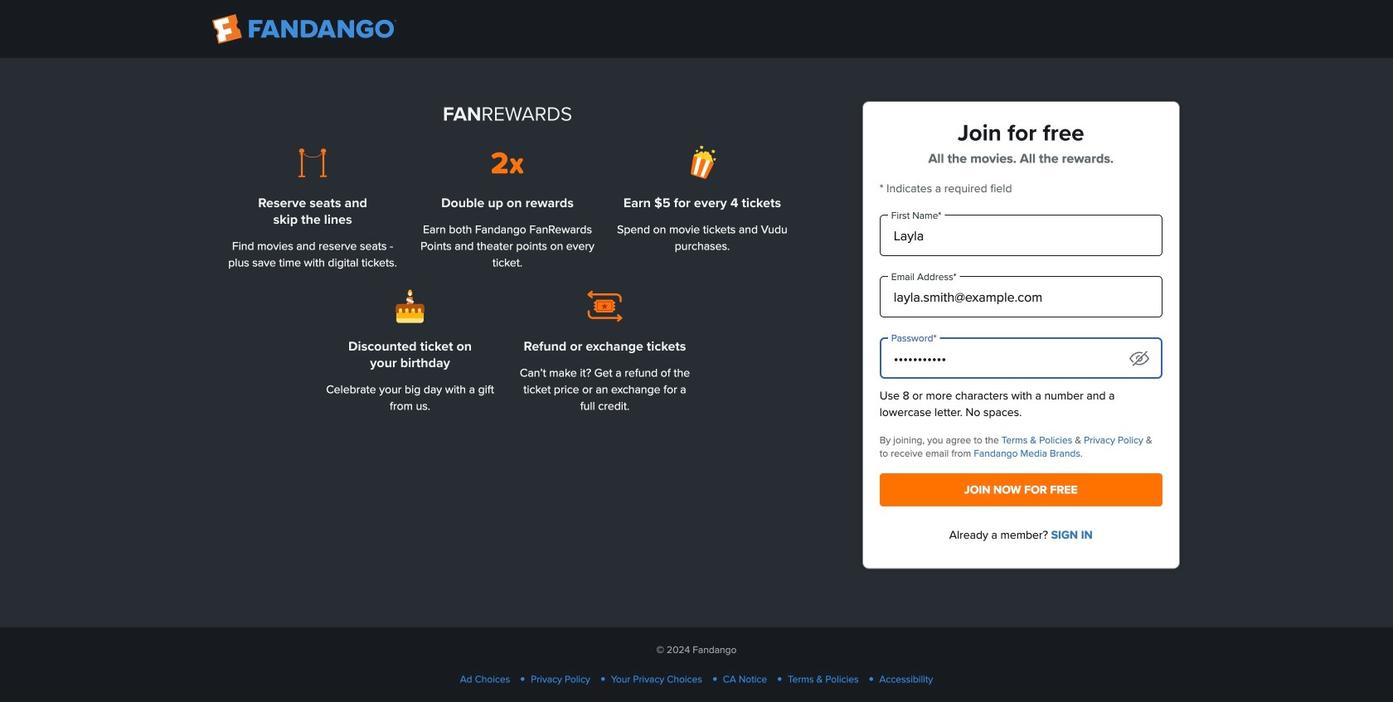 Task type: describe. For each thing, give the bounding box(es) containing it.
fandango home image
[[212, 14, 396, 44]]

  text field
[[880, 276, 1162, 318]]



Task type: locate. For each thing, give the bounding box(es) containing it.
password hide image
[[1129, 351, 1149, 366]]

  password field
[[880, 337, 1162, 379]]

  text field
[[880, 215, 1162, 256]]

None submit
[[880, 473, 1162, 507]]



Task type: vqa. For each thing, say whether or not it's contained in the screenshot.
 "password field"
yes



